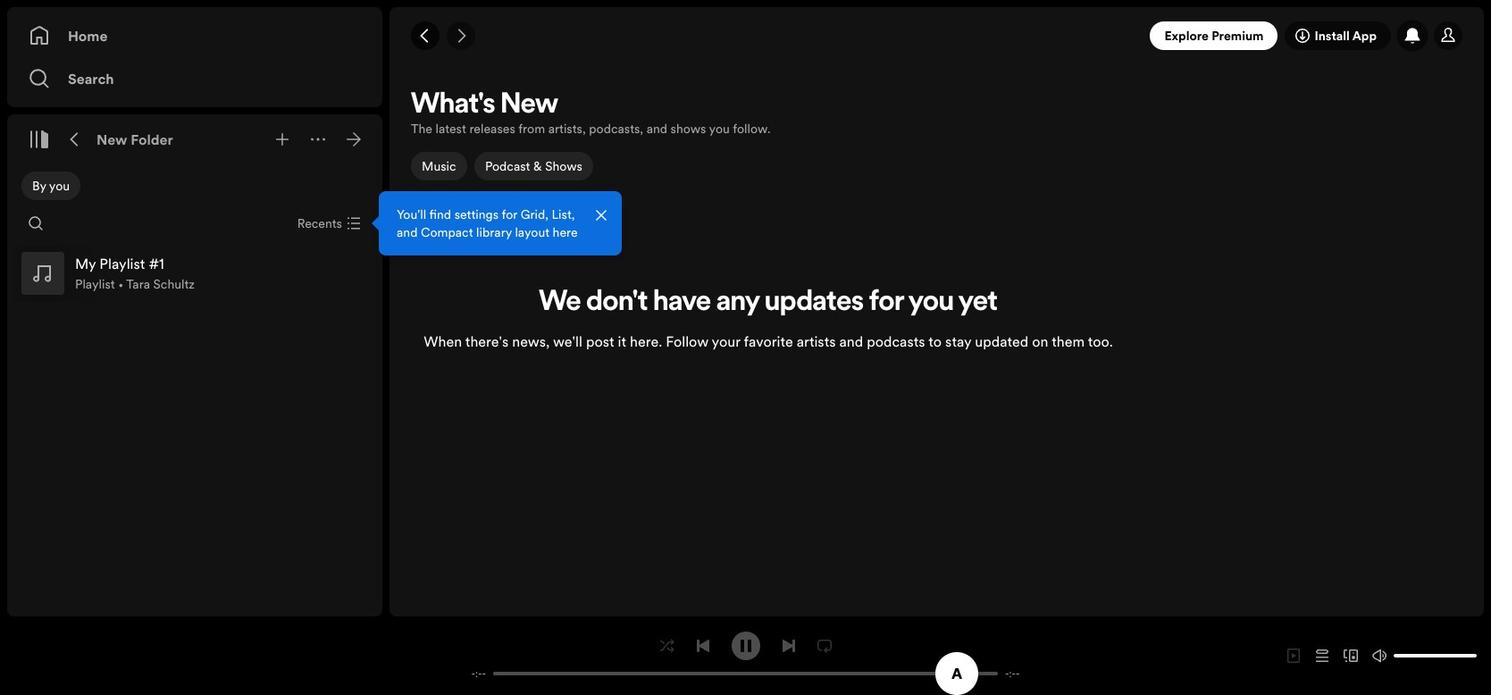Task type: describe. For each thing, give the bounding box(es) containing it.
volume high image
[[1373, 649, 1387, 663]]

list,
[[552, 206, 575, 223]]

Recents, List view field
[[283, 209, 372, 238]]

it
[[618, 331, 627, 351]]

Music checkbox
[[411, 152, 467, 181]]

you'll
[[397, 206, 426, 223]]

2 horizontal spatial you
[[909, 288, 954, 317]]

on
[[1032, 331, 1049, 351]]

Podcast & Shows checkbox
[[474, 152, 593, 181]]

3 - from the left
[[1006, 667, 1010, 681]]

too.
[[1088, 331, 1113, 351]]

tara
[[126, 275, 150, 293]]

yet
[[959, 288, 998, 317]]

library
[[476, 223, 512, 241]]

install app link
[[1286, 21, 1392, 50]]

search
[[68, 69, 114, 88]]

explore premium
[[1165, 27, 1264, 45]]

disable repeat image
[[817, 639, 832, 653]]

podcast
[[485, 157, 530, 175]]

we
[[539, 288, 581, 317]]

2 - from the left
[[482, 667, 486, 681]]

you'll find settings for grid, list, and compact library layout here dialog
[[379, 191, 622, 256]]

premium
[[1212, 27, 1264, 45]]

updates
[[765, 288, 864, 317]]

4 - from the left
[[1016, 667, 1020, 681]]

enable shuffle image
[[660, 639, 674, 653]]

settings
[[455, 206, 499, 223]]

•
[[118, 275, 124, 293]]

grid,
[[521, 206, 549, 223]]

new folder button
[[93, 125, 177, 154]]

search in your library image
[[29, 216, 43, 231]]

player controls element
[[450, 631, 1041, 681]]

artists
[[797, 331, 836, 351]]

none search field inside main element
[[21, 209, 50, 238]]

new folder
[[97, 130, 173, 149]]

podcasts,
[[589, 120, 644, 138]]

recents
[[297, 215, 342, 232]]

install app
[[1315, 27, 1377, 45]]

search link
[[29, 61, 361, 97]]

them
[[1052, 331, 1085, 351]]

explore
[[1165, 27, 1209, 45]]

podcasts
[[867, 331, 926, 351]]

what's
[[411, 91, 496, 120]]

group inside main element
[[14, 245, 375, 302]]

here
[[553, 223, 578, 241]]

folder
[[131, 130, 173, 149]]

shows
[[671, 120, 706, 138]]

to
[[929, 331, 942, 351]]

find
[[430, 206, 451, 223]]

top bar and user menu element
[[390, 7, 1485, 64]]

what's new the latest releases from artists, podcasts, and shows you follow.
[[411, 91, 771, 138]]

playlist • tara schultz
[[75, 275, 195, 293]]

have
[[654, 288, 711, 317]]

1 - from the left
[[471, 667, 475, 681]]

by
[[32, 177, 46, 195]]

stay
[[946, 331, 972, 351]]

shows
[[545, 157, 582, 175]]

favorite
[[744, 331, 793, 351]]

for inside you'll find settings for grid, list, and compact library layout here
[[502, 206, 518, 223]]

1 -:-- from the left
[[471, 667, 486, 681]]



Task type: locate. For each thing, give the bounding box(es) containing it.
0 vertical spatial new
[[501, 91, 558, 120]]

install
[[1315, 27, 1350, 45]]

1 horizontal spatial and
[[647, 120, 668, 138]]

main element
[[7, 7, 622, 617]]

2 :- from the left
[[1010, 667, 1016, 681]]

there's
[[465, 331, 509, 351]]

new up podcast & shows
[[501, 91, 558, 120]]

1 vertical spatial you
[[49, 177, 70, 195]]

0 vertical spatial and
[[647, 120, 668, 138]]

0 horizontal spatial new
[[97, 130, 127, 149]]

1 horizontal spatial you
[[709, 120, 730, 138]]

group
[[14, 245, 375, 302]]

and
[[647, 120, 668, 138], [397, 223, 418, 241], [840, 331, 864, 351]]

1 vertical spatial for
[[869, 288, 904, 317]]

you inside option
[[49, 177, 70, 195]]

new inside the what's new the latest releases from artists, podcasts, and shows you follow.
[[501, 91, 558, 120]]

new inside button
[[97, 130, 127, 149]]

your
[[712, 331, 741, 351]]

you right by
[[49, 177, 70, 195]]

next image
[[782, 639, 796, 653]]

follow
[[666, 331, 709, 351]]

what's new image
[[1405, 28, 1421, 44]]

-:--
[[471, 667, 486, 681], [1006, 667, 1020, 681]]

None search field
[[21, 209, 50, 238]]

and left find
[[397, 223, 418, 241]]

post
[[586, 331, 614, 351]]

0 horizontal spatial -:--
[[471, 667, 486, 681]]

go forward image
[[454, 29, 468, 43]]

you inside the what's new the latest releases from artists, podcasts, and shows you follow.
[[709, 120, 730, 138]]

news,
[[512, 331, 550, 351]]

explore premium button
[[1151, 21, 1278, 50]]

0 horizontal spatial and
[[397, 223, 418, 241]]

1 horizontal spatial new
[[501, 91, 558, 120]]

we don't have any updates for you yet
[[539, 288, 998, 317]]

we'll
[[553, 331, 583, 351]]

and inside you'll find settings for grid, list, and compact library layout here
[[397, 223, 418, 241]]

previous image
[[696, 639, 710, 653]]

:-
[[475, 667, 482, 681], [1010, 667, 1016, 681]]

go back image
[[418, 29, 433, 43]]

for
[[502, 206, 518, 223], [869, 288, 904, 317]]

and left shows
[[647, 120, 668, 138]]

0 horizontal spatial :-
[[475, 667, 482, 681]]

releases
[[470, 120, 516, 138]]

app
[[1353, 27, 1377, 45]]

home link
[[29, 18, 361, 54]]

2 vertical spatial and
[[840, 331, 864, 351]]

0 horizontal spatial for
[[502, 206, 518, 223]]

music
[[422, 157, 456, 175]]

1 :- from the left
[[475, 667, 482, 681]]

you'll find settings for grid, list, and compact library layout here
[[397, 206, 578, 241]]

updated
[[975, 331, 1029, 351]]

0 horizontal spatial you
[[49, 177, 70, 195]]

you right shows
[[709, 120, 730, 138]]

1 horizontal spatial for
[[869, 288, 904, 317]]

&
[[533, 157, 542, 175]]

the
[[411, 120, 433, 138]]

layout
[[515, 223, 550, 241]]

2 -:-- from the left
[[1006, 667, 1020, 681]]

when there's news, we'll post it here. follow your favorite artists and podcasts to stay updated on them too.
[[424, 331, 1113, 351]]

1 horizontal spatial :-
[[1010, 667, 1016, 681]]

Disable repeat checkbox
[[810, 631, 839, 660]]

2 vertical spatial you
[[909, 288, 954, 317]]

podcast & shows
[[485, 157, 582, 175]]

1 vertical spatial and
[[397, 223, 418, 241]]

artists,
[[548, 120, 586, 138]]

new
[[501, 91, 558, 120], [97, 130, 127, 149]]

group containing playlist
[[14, 245, 375, 302]]

By you checkbox
[[21, 172, 81, 200]]

don't
[[586, 288, 648, 317]]

schultz
[[153, 275, 195, 293]]

playlist
[[75, 275, 115, 293]]

connect to a device image
[[1344, 649, 1359, 663]]

here.
[[630, 331, 662, 351]]

1 vertical spatial new
[[97, 130, 127, 149]]

from
[[519, 120, 545, 138]]

pause image
[[739, 639, 753, 653]]

0 vertical spatial for
[[502, 206, 518, 223]]

for left grid, at the left of page
[[502, 206, 518, 223]]

2 horizontal spatial and
[[840, 331, 864, 351]]

follow.
[[733, 120, 771, 138]]

you up to
[[909, 288, 954, 317]]

you
[[709, 120, 730, 138], [49, 177, 70, 195], [909, 288, 954, 317]]

latest
[[436, 120, 466, 138]]

1 horizontal spatial -:--
[[1006, 667, 1020, 681]]

by you
[[32, 177, 70, 195]]

0 vertical spatial you
[[709, 120, 730, 138]]

and right artists
[[840, 331, 864, 351]]

and inside the what's new the latest releases from artists, podcasts, and shows you follow.
[[647, 120, 668, 138]]

any
[[717, 288, 760, 317]]

for up podcasts
[[869, 288, 904, 317]]

when
[[424, 331, 462, 351]]

-
[[471, 667, 475, 681], [482, 667, 486, 681], [1006, 667, 1010, 681], [1016, 667, 1020, 681]]

home
[[68, 26, 108, 46]]

new left folder
[[97, 130, 127, 149]]

compact
[[421, 223, 473, 241]]



Task type: vqa. For each thing, say whether or not it's contained in the screenshot.
third - from the left
yes



